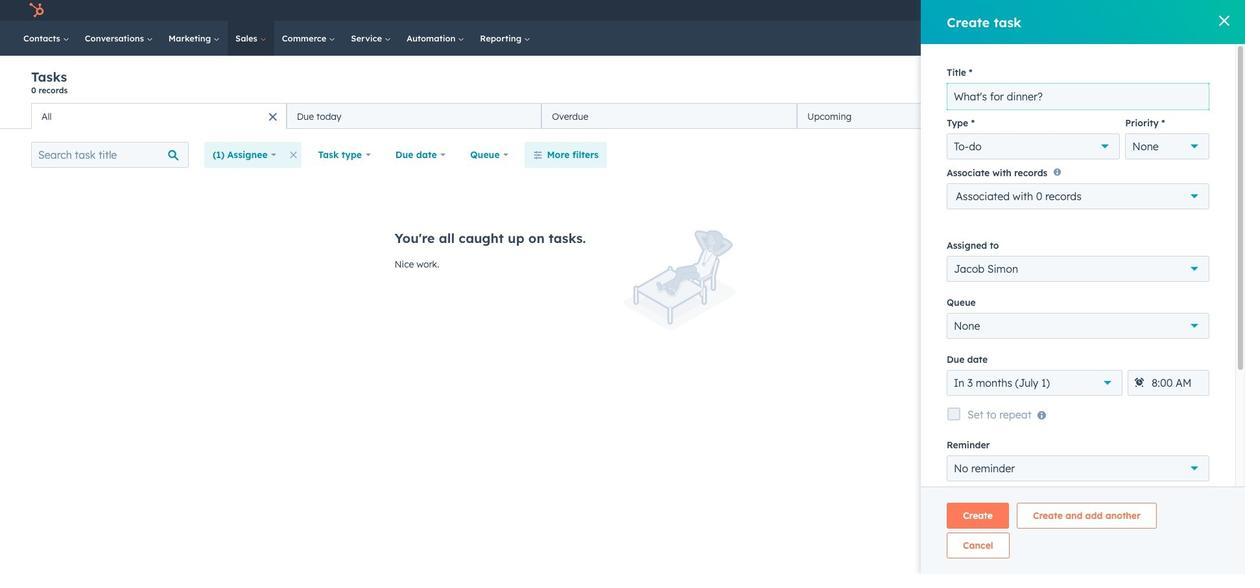 Task type: describe. For each thing, give the bounding box(es) containing it.
Search HubSpot search field
[[1064, 27, 1200, 49]]

HH:MM text field
[[1128, 371, 1210, 397]]

close image
[[1220, 16, 1230, 26]]

Search task title search field
[[31, 142, 189, 168]]

marketplaces image
[[1055, 6, 1067, 18]]



Task type: vqa. For each thing, say whether or not it's contained in the screenshot.
the leftmost The Export
no



Task type: locate. For each thing, give the bounding box(es) containing it.
jacob simon image
[[1153, 5, 1165, 16]]

menu
[[960, 0, 1230, 21]]

None text field
[[947, 83, 1210, 110]]

banner
[[31, 69, 1215, 103]]

tab list
[[31, 103, 1053, 129]]



